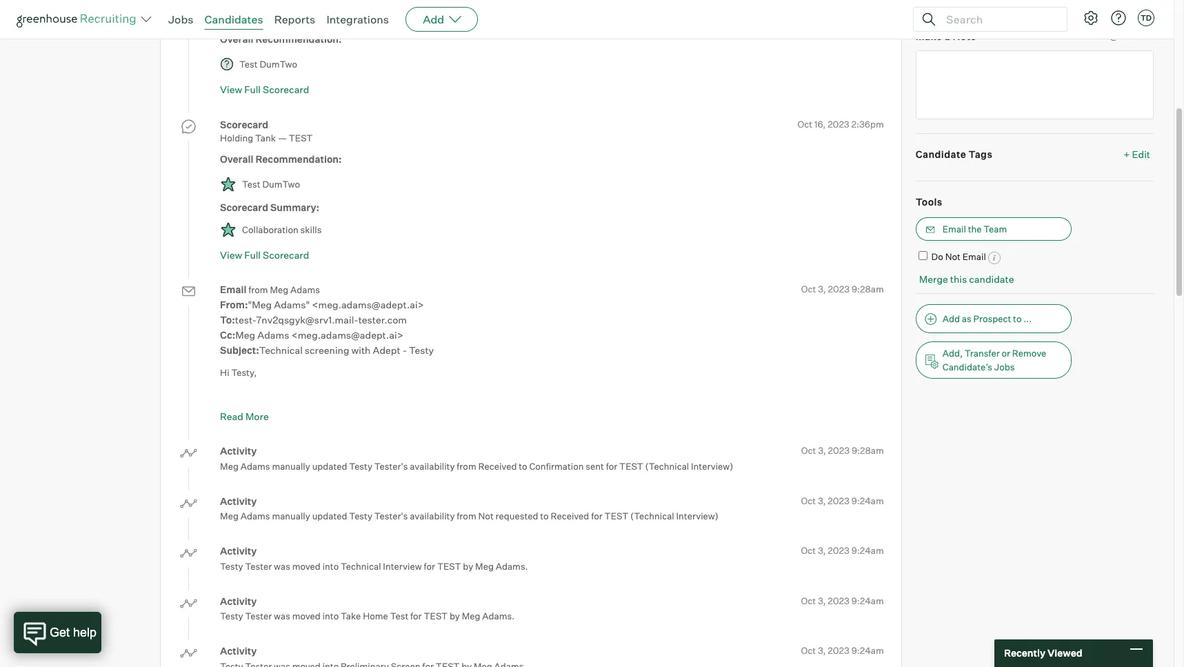 Task type: locate. For each thing, give the bounding box(es) containing it.
2 oct 3, 2023 9:28am from the top
[[802, 445, 885, 456]]

oct 3, 2023 9:24am for testy tester was moved into take home test for test by meg adams.
[[802, 595, 885, 606]]

overall recommendation: down holding tank — test on the top of the page
[[220, 153, 342, 165]]

2 tester from the top
[[245, 611, 272, 622]]

0 vertical spatial tester's
[[375, 461, 408, 472]]

0 horizontal spatial screening
[[305, 344, 350, 356]]

1 vertical spatial not
[[479, 511, 494, 522]]

updated for meg adams manually updated testy tester's availability from not requested to received for test (technical interview)
[[312, 511, 347, 522]]

1 full from the top
[[244, 84, 261, 95]]

adept:
[[614, 397, 642, 408]]

1 vertical spatial jobs
[[995, 362, 1015, 373]]

recommendation: down reports
[[256, 33, 342, 45]]

tester's for received
[[375, 461, 408, 472]]

dumtwo down hiring manager screen — test
[[260, 59, 297, 70]]

tester for testy tester was moved into take home test for test by meg adams.
[[245, 611, 272, 622]]

strong yes image down "holding"
[[220, 176, 237, 193]]

2 overall from the top
[[220, 153, 254, 165]]

test
[[330, 13, 354, 24], [289, 133, 313, 144], [620, 461, 644, 472], [605, 511, 629, 522], [437, 561, 461, 572], [424, 611, 448, 622]]

1 overall from the top
[[220, 33, 254, 45]]

None text field
[[916, 50, 1154, 119]]

2 9:24am from the top
[[852, 545, 885, 556]]

activity for meg adams manually updated testy tester's availability from not requested to received for test (technical interview)
[[220, 495, 257, 507]]

1 horizontal spatial add
[[943, 313, 961, 324]]

1 vertical spatial a
[[463, 397, 468, 408]]

td button
[[1136, 7, 1158, 29]]

1 overall recommendation: from the top
[[220, 33, 342, 45]]

tester for testy tester was moved into technical interview for test by meg adams.
[[245, 561, 272, 572]]

1 vertical spatial view full scorecard
[[220, 249, 309, 261]]

1 horizontal spatial with
[[594, 397, 612, 408]]

from left requested at the bottom left of the page
[[457, 511, 477, 522]]

0 vertical spatial from
[[249, 285, 268, 296]]

for up more
[[254, 397, 265, 408]]

not
[[946, 251, 961, 262], [479, 511, 494, 522]]

2 updated from the top
[[312, 511, 347, 522]]

0 vertical spatial view
[[220, 84, 242, 95]]

or
[[1002, 348, 1011, 359]]

1 9:28am from the top
[[852, 284, 885, 295]]

view full scorecard down no decision image
[[220, 84, 309, 95]]

availability up interview
[[410, 511, 455, 522]]

add
[[423, 12, 445, 26], [943, 313, 961, 324]]

manager
[[248, 13, 285, 24]]

overall recommendation: for manager
[[220, 33, 342, 45]]

from for received
[[457, 461, 477, 472]]

0 vertical spatial not
[[946, 251, 961, 262]]

<meg.adams@adept.ai> down the tester.com
[[292, 329, 404, 341]]

oct
[[798, 119, 813, 130], [802, 284, 817, 295], [802, 445, 817, 456], [802, 495, 816, 506], [802, 545, 816, 556], [802, 595, 816, 606], [802, 645, 816, 656]]

1 vertical spatial was
[[274, 611, 290, 622]]

0 vertical spatial recommendation:
[[256, 33, 342, 45]]

3, for testy tester was moved into take home test for test by meg adams.
[[818, 595, 826, 606]]

greenhouse recruiting image
[[17, 11, 141, 28]]

technical
[[259, 344, 303, 356], [341, 561, 381, 572]]

5 2023 from the top
[[828, 545, 850, 556]]

updated down availability!
[[312, 461, 347, 472]]

confirmation
[[530, 461, 584, 472]]

1 vertical spatial view
[[220, 249, 242, 261]]

jobs left hiring
[[168, 12, 194, 26]]

+
[[1124, 148, 1131, 160]]

was
[[274, 561, 290, 572], [274, 611, 290, 622]]

tester's for not
[[375, 511, 408, 522]]

overall recommendation:
[[220, 33, 342, 45], [220, 153, 342, 165]]

1 horizontal spatial received
[[551, 511, 590, 522]]

1 vertical spatial availability
[[410, 511, 455, 522]]

1 vertical spatial screening
[[510, 397, 552, 408]]

1 horizontal spatial to
[[541, 511, 549, 522]]

2 view full scorecard from the top
[[220, 249, 309, 261]]

add, transfer or remove candidate's jobs button
[[916, 342, 1072, 379]]

0 vertical spatial strong yes image
[[220, 176, 237, 193]]

do not email
[[932, 251, 987, 262]]

meg
[[270, 285, 289, 296], [236, 329, 255, 341], [220, 461, 239, 472], [220, 511, 239, 522], [476, 561, 494, 572], [462, 611, 481, 622]]

test up scorecard summary:
[[242, 179, 261, 190]]

0 vertical spatial 9:28am
[[852, 284, 885, 295]]

1 vertical spatial dumtwo
[[263, 179, 300, 190]]

+ edit link
[[1121, 145, 1154, 163]]

0 vertical spatial —
[[319, 13, 328, 24]]

jobs down or in the bottom right of the page
[[995, 362, 1015, 373]]

1 availability from the top
[[410, 461, 455, 472]]

0 vertical spatial tester
[[245, 561, 272, 572]]

the
[[969, 223, 982, 234]]

2 vertical spatial email
[[220, 284, 247, 296]]

view full scorecard link down no decision image
[[220, 84, 309, 95]]

2 was from the top
[[274, 611, 290, 622]]

screening down 7nv2qsgyk@srv1.mail-
[[305, 344, 350, 356]]

1 vertical spatial overall
[[220, 153, 254, 165]]

updated
[[312, 461, 347, 472], [312, 511, 347, 522]]

from up meg adams manually updated testy tester's availability from not requested to received for test (technical interview)
[[457, 461, 477, 472]]

tester's up interview
[[375, 511, 408, 522]]

9:24am
[[852, 495, 885, 506], [852, 545, 885, 556], [852, 595, 885, 606], [852, 645, 885, 656]]

add inside popup button
[[423, 12, 445, 26]]

1 vertical spatial strong yes image
[[220, 221, 237, 238]]

recommendation: for —
[[256, 153, 342, 165]]

— right "tank" on the left of the page
[[278, 133, 287, 144]]

strong yes image left "collaboration"
[[220, 221, 237, 238]]

1 horizontal spatial a
[[945, 31, 951, 42]]

technical inside from: "meg adams" <meg.adams@adept.ai> to: test-7nv2qsgyk@srv1.mail-tester.com cc: meg adams <meg.adams@adept.ai> subject: technical screening with adept - testy
[[259, 344, 303, 356]]

4 2023 from the top
[[828, 495, 850, 506]]

0 vertical spatial view full scorecard link
[[220, 84, 309, 95]]

strong yes image for scorecard summary:
[[220, 221, 237, 238]]

test dumtwo up scorecard summary:
[[242, 179, 300, 190]]

to left ...
[[1014, 313, 1022, 324]]

holding
[[220, 133, 253, 144]]

3,
[[819, 284, 827, 295], [819, 445, 827, 456], [818, 495, 826, 506], [818, 545, 826, 556], [818, 595, 826, 606], [818, 645, 826, 656]]

2 oct 3, 2023 9:24am from the top
[[802, 545, 885, 556]]

3, for meg adams manually updated testy tester's availability from not requested to received for test (technical interview)
[[818, 495, 826, 506]]

1 vertical spatial test dumtwo
[[242, 179, 300, 190]]

— right 'screen'
[[319, 13, 328, 24]]

availability up meg adams manually updated testy tester's availability from not requested to received for test (technical interview)
[[410, 461, 455, 472]]

1 was from the top
[[274, 561, 290, 572]]

0 vertical spatial test
[[240, 59, 258, 70]]

from:
[[220, 299, 248, 310]]

full down "collaboration"
[[244, 249, 261, 261]]

2 tester's from the top
[[375, 511, 408, 522]]

3, for testy tester was moved into technical interview for test by meg adams.
[[818, 545, 826, 556]]

2 strong yes image from the top
[[220, 221, 237, 238]]

test right home at left bottom
[[390, 611, 409, 622]]

interview)
[[691, 461, 734, 472], [677, 511, 719, 522]]

note
[[953, 31, 977, 42]]

received up requested at the bottom left of the page
[[479, 461, 517, 472]]

0 horizontal spatial with
[[352, 344, 371, 356]]

thanks
[[220, 397, 252, 408]]

0 vertical spatial moved
[[292, 561, 321, 572]]

3 activity from the top
[[220, 545, 257, 557]]

test dumtwo right no decision image
[[240, 59, 297, 70]]

add inside button
[[943, 313, 961, 324]]

td
[[1141, 13, 1152, 23]]

merge
[[920, 273, 949, 285]]

to inside button
[[1014, 313, 1022, 324]]

scheduled
[[404, 397, 448, 408]]

0 vertical spatial screening
[[305, 344, 350, 356]]

oct 3, 2023 9:28am
[[802, 284, 885, 295], [802, 445, 885, 456]]

not left requested at the bottom left of the page
[[479, 511, 494, 522]]

1 vertical spatial received
[[551, 511, 590, 522]]

1 strong yes image from the top
[[220, 176, 237, 193]]

as
[[963, 313, 972, 324]]

test dumtwo for tank
[[242, 179, 300, 190]]

0 vertical spatial a
[[945, 31, 951, 42]]

0 vertical spatial received
[[479, 461, 517, 472]]

1 vertical spatial oct 3, 2023 9:28am
[[802, 445, 885, 456]]

overall down 'candidates'
[[220, 33, 254, 45]]

2023 for testy tester was moved into take home test for test by meg adams.
[[828, 595, 850, 606]]

scorecard up "holding"
[[220, 119, 268, 130]]

email up merge this candidate in the top right of the page
[[963, 251, 987, 262]]

add for add
[[423, 12, 445, 26]]

@mentions
[[1111, 31, 1154, 42]]

1 vertical spatial manually
[[272, 511, 310, 522]]

1 moved from the top
[[292, 561, 321, 572]]

2 moved from the top
[[292, 611, 321, 622]]

jobs link
[[168, 12, 194, 26]]

4 activity from the top
[[220, 595, 257, 607]]

with left adept:
[[594, 397, 612, 408]]

2 into from the top
[[323, 611, 339, 622]]

to right requested at the bottom left of the page
[[541, 511, 549, 522]]

for down sent
[[592, 511, 603, 522]]

0 horizontal spatial not
[[479, 511, 494, 522]]

2 manually from the top
[[272, 511, 310, 522]]

test
[[240, 59, 258, 70], [242, 179, 261, 190], [390, 611, 409, 622]]

recently viewed
[[1005, 647, 1083, 659]]

3 2023 from the top
[[828, 445, 850, 456]]

a left technical
[[463, 397, 468, 408]]

recommendation: for screen
[[256, 33, 342, 45]]

0 horizontal spatial by
[[450, 611, 460, 622]]

1 vertical spatial tester
[[245, 611, 272, 622]]

1 activity from the top
[[220, 445, 257, 457]]

2 recommendation: from the top
[[256, 153, 342, 165]]

0 vertical spatial availability
[[410, 461, 455, 472]]

screening right technical
[[510, 397, 552, 408]]

2 full from the top
[[244, 249, 261, 261]]

availability for not
[[410, 511, 455, 522]]

overall for hiring
[[220, 33, 254, 45]]

0 vertical spatial oct 3, 2023 9:28am
[[802, 284, 885, 295]]

2023 for meg adams manually updated testy tester's availability from not requested to received for test (technical interview)
[[828, 495, 850, 506]]

2 activity from the top
[[220, 495, 257, 507]]

full for second view full scorecard link from the top of the page
[[244, 249, 261, 261]]

2 availability from the top
[[410, 511, 455, 522]]

strong yes image for overall recommendation:
[[220, 176, 237, 193]]

0 vertical spatial <meg.adams@adept.ai>
[[312, 299, 424, 310]]

3 9:24am from the top
[[852, 595, 885, 606]]

dumtwo
[[260, 59, 297, 70], [263, 179, 300, 190]]

1 vertical spatial technical
[[341, 561, 381, 572]]

a left note
[[945, 31, 951, 42]]

no decision image
[[220, 57, 234, 71]]

not right do
[[946, 251, 961, 262]]

to:
[[220, 314, 235, 326]]

moved
[[292, 561, 321, 572], [292, 611, 321, 622]]

oct for meg adams manually updated testy tester's availability from received to confirmation sent for test (technical interview)
[[802, 445, 817, 456]]

test for holding
[[242, 179, 261, 190]]

9:28am
[[852, 284, 885, 295], [852, 445, 885, 456]]

1 vertical spatial 9:28am
[[852, 445, 885, 456]]

overall recommendation: down hiring manager screen — test
[[220, 33, 342, 45]]

configure image
[[1083, 10, 1100, 26]]

1 tester from the top
[[245, 561, 272, 572]]

0 vertical spatial interview)
[[691, 461, 734, 472]]

@mentions link
[[1111, 30, 1154, 43]]

received down confirmation
[[551, 511, 590, 522]]

test right no decision image
[[240, 59, 258, 70]]

view
[[220, 84, 242, 95], [220, 249, 242, 261]]

1 manually from the top
[[272, 461, 310, 472]]

2 9:28am from the top
[[852, 445, 885, 456]]

for right sent
[[606, 461, 618, 472]]

dumtwo up scorecard summary:
[[263, 179, 300, 190]]

<meg.adams@adept.ai> up the tester.com
[[312, 299, 424, 310]]

1 horizontal spatial not
[[946, 251, 961, 262]]

1 vertical spatial tester's
[[375, 511, 408, 522]]

1 into from the top
[[323, 561, 339, 572]]

(technical
[[646, 461, 690, 472], [631, 511, 675, 522]]

overall down "holding"
[[220, 153, 254, 165]]

testy
[[409, 344, 434, 356], [349, 461, 373, 472], [349, 511, 373, 522], [220, 561, 243, 572], [220, 611, 243, 622]]

candidates link
[[205, 12, 263, 26]]

0 vertical spatial overall
[[220, 33, 254, 45]]

0 vertical spatial was
[[274, 561, 290, 572]]

7 2023 from the top
[[828, 645, 850, 656]]

1 recommendation: from the top
[[256, 33, 342, 45]]

from up "meg
[[249, 285, 268, 296]]

0 vertical spatial view full scorecard
[[220, 84, 309, 95]]

0 vertical spatial add
[[423, 12, 445, 26]]

scorecard up holding tank — test on the top of the page
[[263, 84, 309, 95]]

oct for testy tester was moved into take home test for test by meg adams.
[[802, 595, 816, 606]]

—
[[319, 13, 328, 24], [278, 133, 287, 144]]

screening inside from: "meg adams" <meg.adams@adept.ai> to: test-7nv2qsgyk@srv1.mail-tester.com cc: meg adams <meg.adams@adept.ai> subject: technical screening with adept - testy
[[305, 344, 350, 356]]

transfer
[[965, 348, 1000, 359]]

0 vertical spatial technical
[[259, 344, 303, 356]]

0 vertical spatial (technical
[[646, 461, 690, 472]]

2 vertical spatial from
[[457, 511, 477, 522]]

adams
[[291, 285, 320, 296], [258, 329, 289, 341], [241, 461, 270, 472], [241, 511, 270, 522]]

read
[[220, 410, 244, 422]]

full up "tank" on the left of the page
[[244, 84, 261, 95]]

email inside button
[[943, 223, 967, 234]]

testy tester was moved into take home test for test by meg adams.
[[220, 611, 515, 622]]

0 vertical spatial into
[[323, 561, 339, 572]]

0 vertical spatial manually
[[272, 461, 310, 472]]

1 vertical spatial to
[[519, 461, 528, 472]]

updated up testy tester was moved into technical interview for test by meg adams.
[[312, 511, 347, 522]]

2 view full scorecard link from the top
[[220, 249, 309, 261]]

1 horizontal spatial technical
[[341, 561, 381, 572]]

1 vertical spatial overall recommendation:
[[220, 153, 342, 165]]

candidate
[[916, 148, 967, 160]]

scorecard
[[263, 84, 309, 95], [220, 119, 268, 130], [220, 202, 268, 213], [263, 249, 309, 261]]

1 tester's from the top
[[375, 461, 408, 472]]

are
[[389, 397, 402, 408]]

1 vertical spatial full
[[244, 249, 261, 261]]

manually
[[272, 461, 310, 472], [272, 511, 310, 522]]

into up testy tester was moved into take home test for test by meg adams.
[[323, 561, 339, 572]]

adams.
[[496, 561, 528, 572], [483, 611, 515, 622]]

1 view full scorecard from the top
[[220, 84, 309, 95]]

scorecard up "collaboration"
[[220, 202, 268, 213]]

view full scorecard link down "collaboration"
[[220, 249, 309, 261]]

9:24am for testy tester was moved into take home test for test by meg adams.
[[852, 595, 885, 606]]

1 vertical spatial recommendation:
[[256, 153, 342, 165]]

3 oct 3, 2023 9:24am from the top
[[802, 595, 885, 606]]

6 2023 from the top
[[828, 595, 850, 606]]

hiring
[[220, 13, 246, 24]]

2 view from the top
[[220, 249, 242, 261]]

add as prospect to ... button
[[916, 304, 1072, 333]]

recommendation: down holding tank — test on the top of the page
[[256, 153, 342, 165]]

2 2023 from the top
[[828, 284, 850, 295]]

1 vertical spatial interview)
[[677, 511, 719, 522]]

0 horizontal spatial received
[[479, 461, 517, 472]]

email
[[943, 223, 967, 234], [963, 251, 987, 262], [220, 284, 247, 296]]

scorecard down collaboration skills
[[263, 249, 309, 261]]

test dumtwo for manager
[[240, 59, 297, 70]]

Search text field
[[943, 9, 1055, 29]]

1 vertical spatial moved
[[292, 611, 321, 622]]

Do Not Email checkbox
[[919, 251, 928, 260]]

full
[[244, 84, 261, 95], [244, 249, 261, 261]]

view down no decision image
[[220, 84, 242, 95]]

0 vertical spatial overall recommendation:
[[220, 33, 342, 45]]

meg inside from: "meg adams" <meg.adams@adept.ai> to: test-7nv2qsgyk@srv1.mail-tester.com cc: meg adams <meg.adams@adept.ai> subject: technical screening with adept - testy
[[236, 329, 255, 341]]

view full scorecard down "collaboration"
[[220, 249, 309, 261]]

email up from:
[[220, 284, 247, 296]]

2 overall recommendation: from the top
[[220, 153, 342, 165]]

0 horizontal spatial jobs
[[168, 12, 194, 26]]

1 view from the top
[[220, 84, 242, 95]]

1 vertical spatial updated
[[312, 511, 347, 522]]

1 9:24am from the top
[[852, 495, 885, 506]]

0 vertical spatial updated
[[312, 461, 347, 472]]

1 vertical spatial test
[[242, 179, 261, 190]]

email left the
[[943, 223, 967, 234]]

1 vertical spatial into
[[323, 611, 339, 622]]

make a note
[[916, 31, 977, 42]]

email for email the team
[[943, 223, 967, 234]]

0 vertical spatial dumtwo
[[260, 59, 297, 70]]

1 vertical spatial (technical
[[631, 511, 675, 522]]

0 vertical spatial email
[[943, 223, 967, 234]]

adept
[[373, 344, 401, 356]]

1 vertical spatial from
[[457, 461, 477, 472]]

1 2023 from the top
[[828, 119, 850, 130]]

1 horizontal spatial by
[[463, 561, 474, 572]]

0 horizontal spatial to
[[519, 461, 528, 472]]

0 vertical spatial test dumtwo
[[240, 59, 297, 70]]

view down "collaboration"
[[220, 249, 242, 261]]

0 vertical spatial to
[[1014, 313, 1022, 324]]

0 horizontal spatial add
[[423, 12, 445, 26]]

strong yes image
[[220, 176, 237, 193], [220, 221, 237, 238]]

to left confirmation
[[519, 461, 528, 472]]

1 vertical spatial with
[[594, 397, 612, 408]]

0 vertical spatial with
[[352, 344, 371, 356]]

0 vertical spatial full
[[244, 84, 261, 95]]

from
[[249, 285, 268, 296], [457, 461, 477, 472], [457, 511, 477, 522]]

technical left interview
[[341, 561, 381, 572]]

1 vertical spatial view full scorecard link
[[220, 249, 309, 261]]

oct 3, 2023 9:24am for testy tester was moved into technical interview for test by meg adams.
[[802, 545, 885, 556]]

reports link
[[274, 12, 316, 26]]

1 vertical spatial —
[[278, 133, 287, 144]]

2 horizontal spatial to
[[1014, 313, 1022, 324]]

"meg
[[248, 299, 272, 310]]

tester
[[245, 561, 272, 572], [245, 611, 272, 622]]

testy,
[[231, 367, 257, 378]]

0 vertical spatial by
[[463, 561, 474, 572]]

1 oct 3, 2023 9:24am from the top
[[802, 495, 885, 506]]

1 updated from the top
[[312, 461, 347, 472]]

technical down 7nv2qsgyk@srv1.mail-
[[259, 344, 303, 356]]

from inside "email from meg adams"
[[249, 285, 268, 296]]

with left adept
[[352, 344, 371, 356]]

into left take
[[323, 611, 339, 622]]

testy inside from: "meg adams" <meg.adams@adept.ai> to: test-7nv2qsgyk@srv1.mail-tester.com cc: meg adams <meg.adams@adept.ai> subject: technical screening with adept - testy
[[409, 344, 434, 356]]

viewed
[[1048, 647, 1083, 659]]

integrations
[[327, 12, 389, 26]]

1 horizontal spatial jobs
[[995, 362, 1015, 373]]

take
[[341, 611, 361, 622]]

tester's down are
[[375, 461, 408, 472]]



Task type: describe. For each thing, give the bounding box(es) containing it.
collaboration
[[242, 224, 299, 235]]

merge this candidate
[[920, 273, 1015, 285]]

16,
[[815, 119, 826, 130]]

9:24am for meg adams manually updated testy tester's availability from not requested to received for test (technical interview)
[[852, 495, 885, 506]]

add as prospect to ...
[[943, 313, 1033, 324]]

view full scorecard for 2nd view full scorecard link from the bottom
[[220, 84, 309, 95]]

merge this candidate link
[[920, 273, 1015, 285]]

cc:
[[220, 329, 236, 341]]

remove
[[1013, 348, 1047, 359]]

holding tank — test
[[220, 133, 313, 144]]

meg adams manually updated testy tester's availability from not requested to received for test (technical interview)
[[220, 511, 719, 522]]

manually for meg adams manually updated testy tester's availability from received to confirmation sent for test (technical interview)
[[272, 461, 310, 472]]

activity for meg adams manually updated testy tester's availability from received to confirmation sent for test (technical interview)
[[220, 445, 257, 457]]

you
[[371, 397, 387, 408]]

email the team button
[[916, 217, 1072, 241]]

candidates
[[205, 12, 263, 26]]

1 vertical spatial adams.
[[483, 611, 515, 622]]

add,
[[943, 348, 963, 359]]

hiring manager screen — test
[[220, 13, 354, 24]]

candidate
[[970, 273, 1015, 285]]

was for take
[[274, 611, 290, 622]]

interview
[[554, 397, 592, 408]]

home
[[363, 611, 388, 622]]

1 vertical spatial email
[[963, 251, 987, 262]]

more
[[246, 410, 269, 422]]

candidate's
[[943, 362, 993, 373]]

2023 for testy tester was moved into technical interview for test by meg adams.
[[828, 545, 850, 556]]

0 horizontal spatial —
[[278, 133, 287, 144]]

1 oct 3, 2023 9:28am from the top
[[802, 284, 885, 295]]

3, for meg adams manually updated testy tester's availability from received to confirmation sent for test (technical interview)
[[819, 445, 827, 456]]

add button
[[406, 7, 478, 32]]

technical
[[470, 397, 508, 408]]

0 vertical spatial adams.
[[496, 561, 528, 572]]

overall for holding
[[220, 153, 254, 165]]

testy tester was moved into technical interview for test by meg adams.
[[220, 561, 528, 572]]

2:36pm
[[852, 119, 885, 130]]

overall recommendation: for tank
[[220, 153, 342, 165]]

email for email from meg adams
[[220, 284, 247, 296]]

td button
[[1139, 10, 1155, 26]]

for right home at left bottom
[[411, 611, 422, 622]]

1 horizontal spatial screening
[[510, 397, 552, 408]]

test for hiring
[[240, 59, 258, 70]]

from: "meg adams" <meg.adams@adept.ai> to: test-7nv2qsgyk@srv1.mail-tester.com cc: meg adams <meg.adams@adept.ai> subject: technical screening with adept - testy
[[220, 299, 434, 356]]

adams inside from: "meg adams" <meg.adams@adept.ai> to: test-7nv2qsgyk@srv1.mail-tester.com cc: meg adams <meg.adams@adept.ai> subject: technical screening with adept - testy
[[258, 329, 289, 341]]

subject:
[[220, 344, 259, 356]]

availability for received
[[410, 461, 455, 472]]

hi testy,
[[220, 367, 257, 378]]

for right scheduled
[[450, 397, 461, 408]]

2023 for meg adams manually updated testy tester's availability from received to confirmation sent for test (technical interview)
[[828, 445, 850, 456]]

oct 16, 2023 2:36pm
[[798, 119, 885, 130]]

1 horizontal spatial —
[[319, 13, 328, 24]]

adams inside "email from meg adams"
[[291, 285, 320, 296]]

oct for meg adams manually updated testy tester's availability from not requested to received for test (technical interview)
[[802, 495, 816, 506]]

2 vertical spatial test
[[390, 611, 409, 622]]

4 oct 3, 2023 9:24am from the top
[[802, 645, 885, 656]]

from for not
[[457, 511, 477, 522]]

tank
[[255, 133, 276, 144]]

skills
[[301, 224, 322, 235]]

0 horizontal spatial a
[[463, 397, 468, 408]]

recently
[[1005, 647, 1046, 659]]

thanks for sharing your availability! you are scheduled for a technical screening interview with adept:
[[220, 397, 642, 408]]

activity for testy tester was moved into take home test for test by meg adams.
[[220, 595, 257, 607]]

add, transfer or remove candidate's jobs
[[943, 348, 1047, 373]]

summary:
[[271, 202, 320, 213]]

reports
[[274, 12, 316, 26]]

1 vertical spatial by
[[450, 611, 460, 622]]

(technical for received
[[631, 511, 675, 522]]

oct for testy tester was moved into technical interview for test by meg adams.
[[802, 545, 816, 556]]

dumtwo for tank
[[263, 179, 300, 190]]

hi
[[220, 367, 229, 378]]

1 vertical spatial <meg.adams@adept.ai>
[[292, 329, 404, 341]]

interview
[[383, 561, 422, 572]]

5 activity from the top
[[220, 645, 257, 657]]

+ edit
[[1124, 148, 1151, 160]]

sharing
[[267, 397, 299, 408]]

7nv2qsgyk@srv1.mail-
[[256, 314, 359, 326]]

moved for take
[[292, 611, 321, 622]]

view for second view full scorecard link from the top of the page
[[220, 249, 242, 261]]

do
[[932, 251, 944, 262]]

(technical for sent
[[646, 461, 690, 472]]

2023 for holding tank
[[828, 119, 850, 130]]

meg inside "email from meg adams"
[[270, 285, 289, 296]]

manually for meg adams manually updated testy tester's availability from not requested to received for test (technical interview)
[[272, 511, 310, 522]]

interview) for meg adams manually updated testy tester's availability from received to confirmation sent for test (technical interview)
[[691, 461, 734, 472]]

test-
[[235, 314, 256, 326]]

this
[[951, 273, 968, 285]]

meg adams manually updated testy tester's availability from received to confirmation sent for test (technical interview)
[[220, 461, 734, 472]]

2 vertical spatial to
[[541, 511, 549, 522]]

adams"
[[274, 299, 310, 310]]

updated for meg adams manually updated testy tester's availability from received to confirmation sent for test (technical interview)
[[312, 461, 347, 472]]

dumtwo for manager
[[260, 59, 297, 70]]

email the team
[[943, 223, 1008, 234]]

integrations link
[[327, 12, 389, 26]]

collaboration skills
[[242, 224, 322, 235]]

into for take
[[323, 611, 339, 622]]

screen
[[287, 13, 317, 24]]

make
[[916, 31, 943, 42]]

was for technical
[[274, 561, 290, 572]]

your
[[301, 397, 319, 408]]

0 vertical spatial jobs
[[168, 12, 194, 26]]

into for technical
[[323, 561, 339, 572]]

jobs inside add, transfer or remove candidate's jobs
[[995, 362, 1015, 373]]

edit
[[1133, 148, 1151, 160]]

view full scorecard for second view full scorecard link from the top of the page
[[220, 249, 309, 261]]

oct for holding tank
[[798, 119, 813, 130]]

4 9:24am from the top
[[852, 645, 885, 656]]

add for add as prospect to ...
[[943, 313, 961, 324]]

1 view full scorecard link from the top
[[220, 84, 309, 95]]

moved for technical
[[292, 561, 321, 572]]

full for 2nd view full scorecard link from the bottom
[[244, 84, 261, 95]]

read more
[[220, 410, 269, 422]]

oct 3, 2023 9:24am for meg adams manually updated testy tester's availability from not requested to received for test (technical interview)
[[802, 495, 885, 506]]

prospect
[[974, 313, 1012, 324]]

activity for testy tester was moved into technical interview for test by meg adams.
[[220, 545, 257, 557]]

9:24am for testy tester was moved into technical interview for test by meg adams.
[[852, 545, 885, 556]]

sent
[[586, 461, 604, 472]]

with inside from: "meg adams" <meg.adams@adept.ai> to: test-7nv2qsgyk@srv1.mail-tester.com cc: meg adams <meg.adams@adept.ai> subject: technical screening with adept - testy
[[352, 344, 371, 356]]

requested
[[496, 511, 539, 522]]

candidate tags
[[916, 148, 993, 160]]

team
[[984, 223, 1008, 234]]

availability!
[[321, 397, 369, 408]]

for right interview
[[424, 561, 435, 572]]

tester.com
[[359, 314, 407, 326]]

email from meg adams
[[220, 284, 320, 296]]

-
[[403, 344, 407, 356]]

tags
[[969, 148, 993, 160]]

tools
[[916, 196, 943, 208]]

read more link
[[220, 410, 269, 422]]

interview) for meg adams manually updated testy tester's availability from not requested to received for test (technical interview)
[[677, 511, 719, 522]]

view for 2nd view full scorecard link from the bottom
[[220, 84, 242, 95]]



Task type: vqa. For each thing, say whether or not it's contained in the screenshot.
the Line
no



